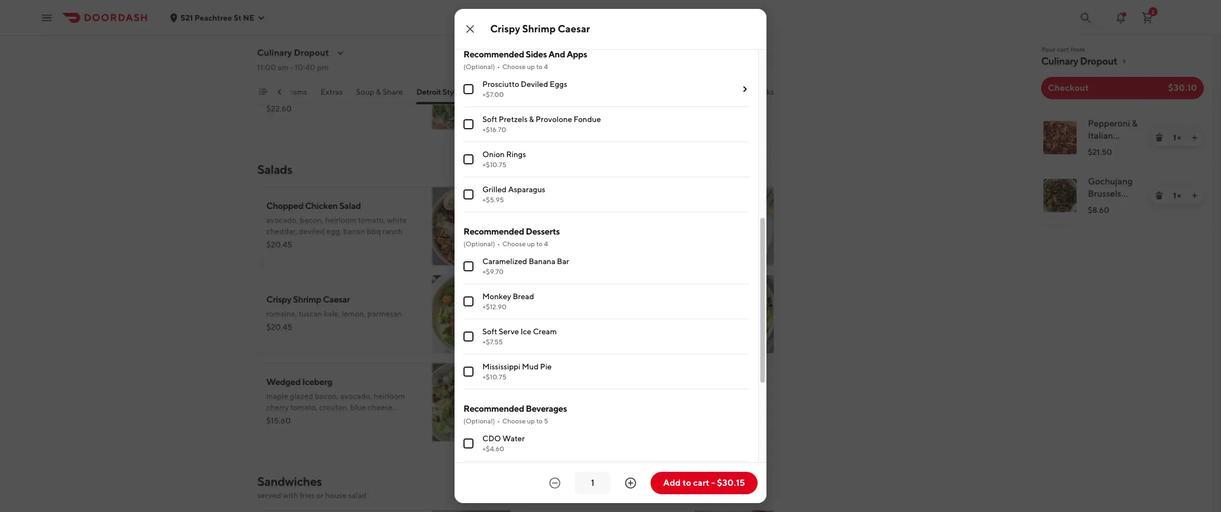 Task type: locate. For each thing, give the bounding box(es) containing it.
maple up cherry
[[266, 392, 288, 401]]

0 vertical spatial -
[[290, 63, 294, 72]]

& for soup
[[377, 88, 382, 96]]

0 horizontal spatial tomato,
[[290, 403, 318, 412]]

1 vertical spatial •
[[497, 240, 500, 248]]

cdo water +$4.60
[[483, 434, 525, 453]]

0 vertical spatial pepperoni & italian sausage pizza image
[[696, 0, 775, 42]]

cheddar, inside chopped chicken salad avocado, bacon, heirloom tomato, white cheddar, deviled egg, bacon bbq ranch $20.45
[[266, 227, 297, 236]]

recommended up cdo
[[464, 404, 524, 414]]

crispy for crispy shrimp caesar romaine, tuscan kale, lemon, parmesan $20.45
[[266, 294, 292, 305]]

0 vertical spatial add one to cart image
[[1191, 133, 1200, 142]]

white down ancient
[[593, 227, 612, 236]]

2 remove item from cart image from the top
[[1155, 191, 1164, 200]]

tomato, up bbq
[[358, 216, 386, 225]]

tomato, down glazed
[[290, 403, 318, 412]]

caesar for crispy shrimp caesar
[[558, 23, 590, 35]]

crispy right close crispy shrimp caesar icon
[[490, 23, 520, 35]]

decrease quantity by 1 image
[[548, 477, 562, 490]]

$20.45
[[266, 16, 292, 25], [266, 240, 292, 249], [266, 323, 292, 332]]

0 vertical spatial $20.45
[[266, 16, 292, 25]]

up inside recommended desserts (optional) • choose up to 4
[[527, 240, 535, 248]]

culinary dropout up 11:00 am - 10:40 pm
[[257, 47, 329, 58]]

1 vertical spatial heirloom
[[374, 392, 405, 401]]

1 horizontal spatial maple
[[646, 227, 668, 236]]

0 vertical spatial up
[[527, 63, 535, 71]]

popular items
[[259, 88, 308, 96]]

0 vertical spatial caesar
[[558, 23, 590, 35]]

culinary
[[257, 47, 293, 58], [1042, 55, 1079, 67]]

asparagus
[[508, 185, 546, 194]]

recommended beverages group
[[464, 403, 750, 512]]

salads right +$7.00
[[508, 88, 531, 96]]

2 soft from the top
[[483, 327, 497, 336]]

None checkbox
[[464, 84, 474, 94], [464, 119, 474, 129], [464, 155, 474, 165], [464, 190, 474, 200], [464, 262, 474, 272], [464, 84, 474, 94], [464, 119, 474, 129], [464, 155, 474, 165], [464, 190, 474, 200], [464, 262, 474, 272]]

choose inside the recommended beverages (optional) • choose up to 5
[[503, 417, 526, 425]]

4 down the "desserts"
[[544, 240, 548, 248]]

and
[[549, 49, 565, 60]]

1 (optional) from the top
[[464, 63, 495, 71]]

bar
[[557, 257, 569, 266]]

0 horizontal spatial shrimp
[[293, 294, 321, 305]]

(optional) up pan
[[464, 63, 495, 71]]

recommended inside recommended desserts (optional) • choose up to 4
[[464, 226, 524, 237]]

× for gochujang brussels sprouts
[[1178, 191, 1182, 200]]

smoked
[[266, 80, 294, 89]]

0 horizontal spatial cart
[[693, 478, 710, 488]]

2 items, open order cart image
[[1141, 11, 1155, 24]]

(optional) inside recommended desserts (optional) • choose up to 4
[[464, 240, 495, 248]]

1 horizontal spatial cheddar,
[[614, 227, 645, 236]]

recommended down +$5.95
[[464, 226, 524, 237]]

1 horizontal spatial dropout
[[1081, 55, 1118, 67]]

+$9.70
[[483, 268, 504, 276]]

culinary dropout link
[[1042, 55, 1204, 68]]

caesar inside crispy shrimp caesar romaine, tuscan kale, lemon, parmesan $20.45
[[323, 294, 350, 305]]

crispy inside dialog
[[490, 23, 520, 35]]

0 vertical spatial white
[[387, 216, 407, 225]]

to inside add to cart - $30.15 button
[[683, 478, 692, 488]]

sandwiches served with fries or house salad
[[257, 474, 367, 500]]

1 horizontal spatial caesar
[[558, 23, 590, 35]]

cart
[[1057, 45, 1070, 54], [693, 478, 710, 488]]

1 horizontal spatial salad
[[584, 294, 606, 305]]

0 vertical spatial cart
[[1057, 45, 1070, 54]]

1 vertical spatial $20.45
[[266, 240, 292, 249]]

3 recommended from the top
[[464, 404, 524, 414]]

bartlett
[[529, 216, 556, 225]]

heirloom inside chopped chicken salad avocado, bacon, heirloom tomato, white cheddar, deviled egg, bacon bbq ranch $20.45
[[325, 216, 357, 225]]

add for "cheap house salad" image
[[746, 334, 761, 343]]

heirloom up the "egg,"
[[325, 216, 357, 225]]

cart left $30.15
[[693, 478, 710, 488]]

remove item from cart image for gochujang brussels sprouts
[[1155, 191, 1164, 200]]

521 peachtree st ne button
[[169, 13, 266, 22]]

1 vertical spatial remove item from cart image
[[1155, 191, 1164, 200]]

&
[[377, 88, 382, 96], [529, 115, 534, 124], [1133, 118, 1138, 129]]

black
[[266, 65, 288, 75]]

choose inside recommended sides and apps (optional) • choose up to 4
[[503, 63, 526, 71]]

3 $20.45 from the top
[[266, 323, 292, 332]]

monkey bread +$12.90
[[483, 292, 534, 311]]

1 horizontal spatial white
[[593, 227, 612, 236]]

cheddar,
[[266, 227, 297, 236], [614, 227, 645, 236]]

• up "caramelized"
[[497, 240, 500, 248]]

× for pepperoni & italian sausage pizza
[[1178, 133, 1182, 142]]

crispy up romaine,
[[266, 294, 292, 305]]

to
[[537, 63, 543, 71], [537, 240, 543, 248], [537, 417, 543, 425], [683, 478, 692, 488]]

1 horizontal spatial &
[[529, 115, 534, 124]]

2 vertical spatial (optional)
[[464, 417, 495, 425]]

2 × from the top
[[1178, 191, 1182, 200]]

0 vertical spatial sandwiches
[[545, 88, 587, 96]]

1 vertical spatial 1 ×
[[1174, 191, 1182, 200]]

2 vertical spatial up
[[527, 417, 535, 425]]

avocado, down chopped
[[266, 216, 298, 225]]

add to cart - $30.15 button
[[651, 472, 758, 494]]

0 vertical spatial salad
[[339, 201, 361, 211]]

black truffle mushroom pizza smoked onion alfredo, mozzarella cheese, arugula $22.60
[[266, 65, 413, 113]]

11:00 am - 10:40 pm
[[257, 63, 329, 72]]

mud
[[522, 362, 539, 371]]

1 vertical spatial cart
[[693, 478, 710, 488]]

recommended sides and apps (optional) • choose up to 4
[[464, 49, 587, 71]]

truffle
[[290, 65, 315, 75]]

choose
[[503, 63, 526, 71], [503, 240, 526, 248], [503, 417, 526, 425]]

recommended up prosciutto
[[464, 49, 524, 60]]

remove item from cart image
[[1155, 133, 1164, 142], [1155, 191, 1164, 200]]

1 vertical spatial pizza
[[476, 88, 495, 96]]

ice
[[521, 327, 532, 336]]

onion
[[483, 150, 505, 159]]

& right pepperoni at the right of page
[[1133, 118, 1138, 129]]

pizza up the mozzarella
[[361, 65, 382, 75]]

$21.50
[[1089, 148, 1113, 157]]

soft inside soft pretzels & provolone fondue +$16.70
[[483, 115, 497, 124]]

cart right your
[[1057, 45, 1070, 54]]

shaved prime rib dip image
[[433, 510, 512, 512]]

ancient
[[577, 216, 603, 225]]

0 vertical spatial 1 ×
[[1174, 133, 1182, 142]]

pizza for pan
[[476, 88, 495, 96]]

prosciutto
[[483, 80, 519, 89]]

2 recommended from the top
[[464, 226, 524, 237]]

0 vertical spatial soft
[[483, 115, 497, 124]]

1 vertical spatial caesar
[[323, 294, 350, 305]]

1 horizontal spatial heirloom
[[374, 392, 405, 401]]

521 peachtree st ne
[[181, 13, 255, 22]]

+$5.95
[[483, 196, 504, 204]]

0 vertical spatial choose
[[503, 63, 526, 71]]

1 vertical spatial 1
[[1174, 191, 1177, 200]]

caesar up "apps"
[[558, 23, 590, 35]]

1 horizontal spatial crispy
[[490, 23, 520, 35]]

cheap
[[529, 294, 556, 305]]

shrimp inside group
[[495, 18, 520, 27]]

sausage
[[1089, 143, 1122, 153]]

2 • from the top
[[497, 240, 500, 248]]

choose up prosciutto
[[503, 63, 526, 71]]

bacon, up crouton,
[[315, 392, 339, 401]]

drinks
[[752, 88, 775, 96]]

$20.45 right ne
[[266, 16, 292, 25]]

2 horizontal spatial &
[[1133, 118, 1138, 129]]

4 down sides
[[544, 63, 548, 71]]

0 horizontal spatial salad
[[339, 201, 361, 211]]

add button
[[476, 17, 505, 35], [476, 105, 505, 123], [476, 241, 505, 259], [739, 241, 768, 259], [476, 329, 505, 347], [739, 329, 768, 347], [476, 417, 505, 435]]

culinary dropout down from
[[1042, 55, 1118, 67]]

shrimp up sides
[[523, 23, 556, 35]]

add one to cart image for gochujang brussels sprouts
[[1191, 191, 1200, 200]]

recommended for recommended sides and apps
[[464, 49, 524, 60]]

$15.60
[[266, 416, 291, 425]]

salad inside chopped chicken salad avocado, bacon, heirloom tomato, white cheddar, deviled egg, bacon bbq ranch $20.45
[[339, 201, 361, 211]]

ne
[[243, 13, 255, 22]]

+$10.75 down onion
[[483, 161, 507, 169]]

recommended inside recommended sides and apps (optional) • choose up to 4
[[464, 49, 524, 60]]

1 remove item from cart image from the top
[[1155, 133, 1164, 142]]

1 horizontal spatial sandwiches
[[545, 88, 587, 96]]

0 vertical spatial salads
[[508, 88, 531, 96]]

2 vertical spatial pizza
[[1089, 155, 1110, 166]]

(optional) up cdo
[[464, 417, 495, 425]]

1 × from the top
[[1178, 133, 1182, 142]]

up for desserts
[[527, 240, 535, 248]]

1 cheddar, from the left
[[266, 227, 297, 236]]

1 for gochujang brussels sprouts
[[1174, 191, 1177, 200]]

1 vertical spatial crispy
[[266, 294, 292, 305]]

2 horizontal spatial pizza
[[1089, 155, 1110, 166]]

choose inside recommended desserts (optional) • choose up to 4
[[503, 240, 526, 248]]

1 $20.45 from the top
[[266, 16, 292, 25]]

salad up bacon
[[339, 201, 361, 211]]

remove item from cart image right gochujang brussels sprouts $8.60
[[1155, 191, 1164, 200]]

2 vertical spatial $20.45
[[266, 323, 292, 332]]

0 horizontal spatial white
[[387, 216, 407, 225]]

2 1 × from the top
[[1174, 191, 1182, 200]]

white inside chopped chicken salad avocado, bacon, heirloom tomato, white cheddar, deviled egg, bacon bbq ranch $20.45
[[387, 216, 407, 225]]

to down sides
[[537, 63, 543, 71]]

bacon
[[343, 227, 365, 236]]

salad
[[339, 201, 361, 211], [584, 294, 606, 305]]

0 vertical spatial 4
[[544, 63, 548, 71]]

3 (optional) from the top
[[464, 417, 495, 425]]

2 add one to cart image from the top
[[1191, 191, 1200, 200]]

soft up +$16.70
[[483, 115, 497, 124]]

add button for wedged iceberg
[[476, 417, 505, 435]]

1 vertical spatial maple
[[266, 392, 288, 401]]

avocado,
[[266, 216, 298, 225], [340, 392, 372, 401]]

wedged iceberg image
[[433, 363, 512, 442]]

1 horizontal spatial salads
[[508, 88, 531, 96]]

1 horizontal spatial pepperoni & italian sausage pizza image
[[1044, 121, 1077, 154]]

& right soup
[[377, 88, 382, 96]]

soft serve ice cream +$7.55
[[483, 327, 557, 346]]

chopped chicken salad image
[[433, 187, 512, 266]]

shrimp right no
[[495, 18, 520, 27]]

1
[[1174, 133, 1177, 142], [1174, 191, 1177, 200]]

vinaigrette
[[551, 238, 589, 247]]

grilled
[[483, 185, 507, 194]]

st
[[234, 13, 242, 22]]

caesar inside dialog
[[558, 23, 590, 35]]

0 horizontal spatial maple
[[266, 392, 288, 401]]

(optional) for recommended desserts
[[464, 240, 495, 248]]

0 vertical spatial heirloom
[[325, 216, 357, 225]]

culinary down the your cart from
[[1042, 55, 1079, 67]]

checkout
[[1048, 82, 1089, 93]]

3 choose from the top
[[503, 417, 526, 425]]

soft pretzels & provolone fondue +$16.70
[[483, 115, 601, 134]]

0 vertical spatial maple
[[646, 227, 668, 236]]

glazed
[[290, 392, 313, 401]]

0 horizontal spatial avocado,
[[266, 216, 298, 225]]

2 4 from the top
[[544, 240, 548, 248]]

soft for soft pretzels & provolone fondue
[[483, 115, 497, 124]]

crispy inside crispy shrimp caesar romaine, tuscan kale, lemon, parmesan $20.45
[[266, 294, 292, 305]]

dropout down from
[[1081, 55, 1118, 67]]

• for beverages
[[497, 417, 500, 425]]

2 horizontal spatial shrimp
[[523, 23, 556, 35]]

shrimp inside crispy shrimp caesar romaine, tuscan kale, lemon, parmesan $20.45
[[293, 294, 321, 305]]

0 horizontal spatial heirloom
[[325, 216, 357, 225]]

open menu image
[[40, 11, 54, 24]]

add for black truffle mushroom pizza "image"
[[483, 110, 498, 119]]

bbq
[[367, 227, 381, 236]]

2 vertical spatial choose
[[503, 417, 526, 425]]

(optional) inside the recommended beverages (optional) • choose up to 5
[[464, 417, 495, 425]]

-
[[290, 63, 294, 72], [712, 478, 715, 488]]

shrimp up tuscan
[[293, 294, 321, 305]]

1 vertical spatial bacon,
[[315, 392, 339, 401]]

1 vertical spatial avocado,
[[340, 392, 372, 401]]

- left $30.15
[[712, 478, 715, 488]]

avocado, inside wedged iceberg maple glazed bacon, avocado, heirloom cherry tomato, crouton, blue cheese dressing
[[340, 392, 372, 401]]

kale,
[[324, 309, 340, 318]]

1 recommended from the top
[[464, 49, 524, 60]]

2 cheddar, from the left
[[614, 227, 645, 236]]

bacon, for iceberg
[[315, 392, 339, 401]]

(optional) inside recommended sides and apps (optional) • choose up to 4
[[464, 63, 495, 71]]

1 ×
[[1174, 133, 1182, 142], [1174, 191, 1182, 200]]

+$10.75 down mississippi
[[483, 373, 507, 381]]

Item Search search field
[[614, 52, 766, 65]]

to inside recommended desserts (optional) • choose up to 4
[[537, 240, 543, 248]]

1 add one to cart image from the top
[[1191, 133, 1200, 142]]

1 vertical spatial recommended
[[464, 226, 524, 237]]

$20.45 down chopped
[[266, 240, 292, 249]]

add to cart - $30.15
[[664, 478, 745, 488]]

1 horizontal spatial shrimp
[[495, 18, 520, 27]]

list
[[1033, 108, 1213, 225]]

up left 5
[[527, 417, 535, 425]]

0 vertical spatial (optional)
[[464, 63, 495, 71]]

& inside button
[[377, 88, 382, 96]]

bacon, inside wedged iceberg maple glazed bacon, avocado, heirloom cherry tomato, crouton, blue cheese dressing
[[315, 392, 339, 401]]

0 vertical spatial crispy
[[490, 23, 520, 35]]

1 × for pepperoni & italian sausage pizza
[[1174, 133, 1182, 142]]

• inside recommended desserts (optional) • choose up to 4
[[497, 240, 500, 248]]

0 vertical spatial avocado,
[[266, 216, 298, 225]]

caramelized banana bar +$9.70
[[483, 257, 569, 276]]

0 vertical spatial tomato,
[[358, 216, 386, 225]]

heirloom up the 'cheese'
[[374, 392, 405, 401]]

1 up from the top
[[527, 63, 535, 71]]

0 vertical spatial pizza
[[361, 65, 382, 75]]

sandwiches up provolone
[[545, 88, 587, 96]]

add one to cart image
[[1191, 133, 1200, 142], [1191, 191, 1200, 200]]

sandwiches for sandwiches
[[545, 88, 587, 96]]

1 vertical spatial sandwiches
[[257, 474, 322, 489]]

bacon, up deviled
[[300, 216, 324, 225]]

salads up chopped
[[257, 162, 292, 177]]

0 horizontal spatial sandwiches
[[257, 474, 322, 489]]

crispy shrimp caesar romaine, tuscan kale, lemon, parmesan $20.45
[[266, 294, 402, 332]]

maple down pistachio,
[[646, 227, 668, 236]]

style
[[443, 88, 460, 96]]

2 +$10.75 from the top
[[483, 373, 507, 381]]

2 choose from the top
[[503, 240, 526, 248]]

mushroom
[[317, 65, 360, 75]]

0 vertical spatial •
[[497, 63, 500, 71]]

recommended inside the recommended beverages (optional) • choose up to 5
[[464, 404, 524, 414]]

up inside the recommended beverages (optional) • choose up to 5
[[527, 417, 535, 425]]

pizza down sausage at the top right of the page
[[1089, 155, 1110, 166]]

sandwiches up 'with'
[[257, 474, 322, 489]]

to left 5
[[537, 417, 543, 425]]

culinary dropout
[[257, 47, 329, 58], [1042, 55, 1118, 67]]

1 vertical spatial up
[[527, 240, 535, 248]]

crouton,
[[319, 403, 349, 412]]

2 (optional) from the top
[[464, 240, 495, 248]]

0 horizontal spatial pizza
[[361, 65, 382, 75]]

1 vertical spatial tomato,
[[290, 403, 318, 412]]

0 vertical spatial recommended
[[464, 49, 524, 60]]

& inside pepperoni & italian sausage pizza
[[1133, 118, 1138, 129]]

1 1 from the top
[[1174, 133, 1177, 142]]

add button for chopped chicken salad
[[476, 241, 505, 259]]

choose up "caramelized"
[[503, 240, 526, 248]]

(optional) up "caramelized"
[[464, 240, 495, 248]]

popular items button
[[259, 86, 308, 104]]

grilled asparagus +$5.95
[[483, 185, 546, 204]]

add one to cart image for pepperoni & italian sausage pizza
[[1191, 133, 1200, 142]]

up down sides
[[527, 63, 535, 71]]

0 vertical spatial remove item from cart image
[[1155, 133, 1164, 142]]

2 vertical spatial recommended
[[464, 404, 524, 414]]

•
[[497, 63, 500, 71], [497, 240, 500, 248], [497, 417, 500, 425]]

to left $30.15
[[683, 478, 692, 488]]

salad right house
[[584, 294, 606, 305]]

3 • from the top
[[497, 417, 500, 425]]

0 horizontal spatial caesar
[[323, 294, 350, 305]]

salad for house
[[584, 294, 606, 305]]

0 vertical spatial +$10.75
[[483, 161, 507, 169]]

1 vertical spatial salads
[[257, 162, 292, 177]]

1 vertical spatial (optional)
[[464, 240, 495, 248]]

1 +$10.75 from the top
[[483, 161, 507, 169]]

remove item from cart image right pepperoni & italian sausage pizza
[[1155, 133, 1164, 142]]

cheddar, down chopped
[[266, 227, 297, 236]]

& right the pretzels
[[529, 115, 534, 124]]

1 vertical spatial salad
[[584, 294, 606, 305]]

white inside bartlett pear, ancient grains, date, pistachio, toasted mulberry, white cheddar, maple tahini vinaigrette
[[593, 227, 612, 236]]

1 4 from the top
[[544, 63, 548, 71]]

$20.45 down romaine,
[[266, 323, 292, 332]]

2 up from the top
[[527, 240, 535, 248]]

• up prosciutto
[[497, 63, 500, 71]]

fondue
[[574, 115, 601, 124]]

bacon, inside chopped chicken salad avocado, bacon, heirloom tomato, white cheddar, deviled egg, bacon bbq ranch $20.45
[[300, 216, 324, 225]]

pepperoni & italian sausage pizza image
[[696, 0, 775, 42], [1044, 121, 1077, 154]]

sandwiches inside sandwiches served with fries or house salad
[[257, 474, 322, 489]]

None checkbox
[[464, 297, 474, 307], [464, 332, 474, 342], [464, 367, 474, 377], [464, 439, 474, 449], [464, 297, 474, 307], [464, 332, 474, 342], [464, 367, 474, 377], [464, 439, 474, 449]]

dropout up 10:40 in the top of the page
[[294, 47, 329, 58]]

add for butternut squash & kale image
[[746, 246, 761, 255]]

pizza right pan
[[476, 88, 495, 96]]

white up ranch
[[387, 216, 407, 225]]

1 vertical spatial white
[[593, 227, 612, 236]]

pizza inside pepperoni & italian sausage pizza
[[1089, 155, 1110, 166]]

culinary up 11:00
[[257, 47, 293, 58]]

white
[[387, 216, 407, 225], [593, 227, 612, 236]]

+$16.70
[[483, 126, 506, 134]]

add for crispy shrimp caesar image
[[483, 334, 498, 343]]

1 vertical spatial -
[[712, 478, 715, 488]]

soft inside soft serve ice cream +$7.55
[[483, 327, 497, 336]]

4 inside recommended sides and apps (optional) • choose up to 4
[[544, 63, 548, 71]]

(optional) for recommended beverages
[[464, 417, 495, 425]]

tomato, inside wedged iceberg maple glazed bacon, avocado, heirloom cherry tomato, crouton, blue cheese dressing
[[290, 403, 318, 412]]

salads
[[508, 88, 531, 96], [257, 162, 292, 177]]

recommended desserts group
[[464, 226, 750, 390]]

0 horizontal spatial cheddar,
[[266, 227, 297, 236]]

soft up the +$7.55
[[483, 327, 497, 336]]

to down the "desserts"
[[537, 240, 543, 248]]

• up cdo
[[497, 417, 500, 425]]

cream
[[533, 327, 557, 336]]

• inside the recommended beverages (optional) • choose up to 5
[[497, 417, 500, 425]]

detroit style pan pizza
[[417, 88, 495, 96]]

iceberg
[[302, 377, 333, 387]]

1 vertical spatial ×
[[1178, 191, 1182, 200]]

1 horizontal spatial cart
[[1057, 45, 1070, 54]]

1 vertical spatial 4
[[544, 240, 548, 248]]

shrimp for crispy shrimp caesar romaine, tuscan kale, lemon, parmesan $20.45
[[293, 294, 321, 305]]

1 horizontal spatial -
[[712, 478, 715, 488]]

1 1 × from the top
[[1174, 133, 1182, 142]]

2 $20.45 from the top
[[266, 240, 292, 249]]

0 horizontal spatial &
[[377, 88, 382, 96]]

2 vertical spatial •
[[497, 417, 500, 425]]

1 horizontal spatial tomato,
[[358, 216, 386, 225]]

with
[[283, 491, 298, 500]]

choose up water
[[503, 417, 526, 425]]

cdo
[[483, 434, 501, 443]]

- right 'am'
[[290, 63, 294, 72]]

0 horizontal spatial -
[[290, 63, 294, 72]]

cheddar, down date,
[[614, 227, 645, 236]]

$20.45 inside crispy shrimp caesar romaine, tuscan kale, lemon, parmesan $20.45
[[266, 323, 292, 332]]

drinks button
[[752, 86, 775, 104]]

1 soft from the top
[[483, 115, 497, 124]]

salad for chicken
[[339, 201, 361, 211]]

1 vertical spatial soft
[[483, 327, 497, 336]]

pizza inside black truffle mushroom pizza smoked onion alfredo, mozzarella cheese, arugula $22.60
[[361, 65, 382, 75]]

add button for crispy shrimp caesar
[[476, 329, 505, 347]]

2 1 from the top
[[1174, 191, 1177, 200]]

avocado, up blue
[[340, 392, 372, 401]]

1 vertical spatial choose
[[503, 240, 526, 248]]

0 horizontal spatial pepperoni & italian sausage pizza image
[[696, 0, 775, 42]]

3 up from the top
[[527, 417, 535, 425]]

up down the "desserts"
[[527, 240, 535, 248]]

1 horizontal spatial pizza
[[476, 88, 495, 96]]

chicken
[[305, 201, 338, 211]]

1 choose from the top
[[503, 63, 526, 71]]

caesar for crispy shrimp caesar romaine, tuscan kale, lemon, parmesan $20.45
[[323, 294, 350, 305]]

1 • from the top
[[497, 63, 500, 71]]

pretzels
[[499, 115, 528, 124]]

caesar up kale,
[[323, 294, 350, 305]]



Task type: vqa. For each thing, say whether or not it's contained in the screenshot.
at associated with Miyako
no



Task type: describe. For each thing, give the bounding box(es) containing it.
beverages
[[526, 404, 567, 414]]

pistachio,
[[649, 216, 683, 225]]

provolone
[[536, 115, 572, 124]]

deviled
[[299, 227, 325, 236]]

egg,
[[327, 227, 342, 236]]

$30.10
[[1169, 82, 1198, 93]]

to inside the recommended beverages (optional) • choose up to 5
[[537, 417, 543, 425]]

choose for beverages
[[503, 417, 526, 425]]

sandwiches button
[[545, 86, 587, 104]]

1 × for gochujang brussels sprouts
[[1174, 191, 1182, 200]]

bacon, for chicken
[[300, 216, 324, 225]]

- inside button
[[712, 478, 715, 488]]

crispy shrimp caesar dialog
[[455, 0, 767, 512]]

2
[[1152, 8, 1155, 15]]

tahini
[[529, 238, 550, 247]]

+$7.55
[[483, 338, 503, 346]]

$9.15
[[529, 323, 549, 332]]

mississippi
[[483, 362, 521, 371]]

date,
[[629, 216, 647, 225]]

gochujang brussels sprouts image
[[1044, 179, 1077, 212]]

popular
[[259, 88, 286, 96]]

sides
[[526, 49, 547, 60]]

recommended for recommended desserts
[[464, 226, 524, 237]]

toasted
[[529, 227, 556, 236]]

0 horizontal spatial dropout
[[294, 47, 329, 58]]

bartlett pear, ancient grains, date, pistachio, toasted mulberry, white cheddar, maple tahini vinaigrette
[[529, 216, 683, 247]]

+$10.75 inside mississippi mud pie +$10.75
[[483, 373, 507, 381]]

mozzarella
[[346, 80, 384, 89]]

No Shrimp checkbox
[[464, 17, 474, 27]]

pm
[[317, 63, 329, 72]]

lemon,
[[342, 309, 366, 318]]

• for desserts
[[497, 240, 500, 248]]

crispy for crispy shrimp caesar
[[490, 23, 520, 35]]

notification bell image
[[1115, 11, 1128, 24]]

& inside soft pretzels & provolone fondue +$16.70
[[529, 115, 534, 124]]

add for cheese pizza image at the top
[[483, 22, 498, 31]]

water
[[503, 434, 525, 443]]

1 vertical spatial pepperoni & italian sausage pizza image
[[1044, 121, 1077, 154]]

+$7.00
[[483, 90, 504, 99]]

heirloom inside wedged iceberg maple glazed bacon, avocado, heirloom cherry tomato, crouton, blue cheese dressing
[[374, 392, 405, 401]]

ranch
[[383, 227, 403, 236]]

butternut squash & kale image
[[696, 187, 775, 266]]

0 horizontal spatial culinary
[[257, 47, 293, 58]]

choose for desserts
[[503, 240, 526, 248]]

maple inside bartlett pear, ancient grains, date, pistachio, toasted mulberry, white cheddar, maple tahini vinaigrette
[[646, 227, 668, 236]]

shrimp for no shrimp
[[495, 18, 520, 27]]

italian
[[1089, 130, 1114, 141]]

soup & share
[[357, 88, 403, 96]]

1 for pepperoni & italian sausage pizza
[[1174, 133, 1177, 142]]

Current quantity is 1 number field
[[582, 477, 604, 489]]

pie
[[540, 362, 552, 371]]

list containing pepperoni & italian sausage pizza
[[1033, 108, 1213, 225]]

up for beverages
[[527, 417, 535, 425]]

cherry
[[266, 403, 289, 412]]

sandwiches for sandwiches served with fries or house salad
[[257, 474, 322, 489]]

black truffle mushroom pizza image
[[433, 51, 512, 130]]

scroll menu navigation left image
[[275, 88, 284, 96]]

rings
[[506, 150, 526, 159]]

$17.20
[[529, 240, 552, 249]]

close crispy shrimp caesar image
[[464, 22, 477, 36]]

cheddar, inside bartlett pear, ancient grains, date, pistachio, toasted mulberry, white cheddar, maple tahini vinaigrette
[[614, 227, 645, 236]]

prosciutto deviled eggs +$7.00
[[483, 80, 568, 99]]

am
[[278, 63, 289, 72]]

crispy shrimp caesar image
[[433, 275, 512, 354]]

up inside recommended sides and apps (optional) • choose up to 4
[[527, 63, 535, 71]]

monkey
[[483, 292, 511, 301]]

cart inside button
[[693, 478, 710, 488]]

crispy chicken katsu image
[[696, 510, 775, 512]]

add for chopped chicken salad image at the left of the page
[[483, 246, 498, 255]]

extras button
[[321, 86, 343, 104]]

0 horizontal spatial culinary dropout
[[257, 47, 329, 58]]

no shrimp group
[[464, 0, 750, 35]]

sprouts
[[1089, 201, 1120, 211]]

+$12.90
[[483, 303, 507, 311]]

• inside recommended sides and apps (optional) • choose up to 4
[[497, 63, 500, 71]]

shrimp for crispy shrimp caesar
[[523, 23, 556, 35]]

pear,
[[558, 216, 575, 225]]

cheese
[[368, 403, 393, 412]]

mulberry,
[[558, 227, 591, 236]]

your
[[1042, 45, 1056, 54]]

alfredo,
[[317, 80, 345, 89]]

parmesan
[[368, 309, 402, 318]]

peachtree
[[195, 13, 232, 22]]

crispy shrimp caesar
[[490, 23, 590, 35]]

2 button
[[1137, 6, 1159, 29]]

1 horizontal spatial culinary
[[1042, 55, 1079, 67]]

4 inside recommended desserts (optional) • choose up to 4
[[544, 240, 548, 248]]

soup & share button
[[357, 86, 403, 104]]

from
[[1071, 45, 1086, 54]]

soft for soft serve ice cream
[[483, 327, 497, 336]]

chopped chicken salad avocado, bacon, heirloom tomato, white cheddar, deviled egg, bacon bbq ranch $20.45
[[266, 201, 407, 249]]

remove item from cart image for pepperoni & italian sausage pizza
[[1155, 133, 1164, 142]]

& for pepperoni
[[1133, 118, 1138, 129]]

avocado, inside chopped chicken salad avocado, bacon, heirloom tomato, white cheddar, deviled egg, bacon bbq ranch $20.45
[[266, 216, 298, 225]]

+$10.75 inside onion rings +$10.75
[[483, 161, 507, 169]]

no
[[483, 18, 493, 27]]

to inside recommended sides and apps (optional) • choose up to 4
[[537, 63, 543, 71]]

items
[[288, 88, 308, 96]]

detroit
[[417, 88, 442, 96]]

maple inside wedged iceberg maple glazed bacon, avocado, heirloom cherry tomato, crouton, blue cheese dressing
[[266, 392, 288, 401]]

soup
[[357, 88, 375, 96]]

caramelized
[[483, 257, 527, 266]]

$22.60
[[266, 104, 292, 113]]

romaine,
[[266, 309, 297, 318]]

your cart from
[[1042, 45, 1086, 54]]

recommended for recommended beverages
[[464, 404, 524, 414]]

0 horizontal spatial salads
[[257, 162, 292, 177]]

$20.45 inside chopped chicken salad avocado, bacon, heirloom tomato, white cheddar, deviled egg, bacon bbq ranch $20.45
[[266, 240, 292, 249]]

5
[[544, 417, 548, 425]]

recommended sides and apps group
[[464, 49, 750, 212]]

desserts
[[526, 226, 560, 237]]

tomato, inside chopped chicken salad avocado, bacon, heirloom tomato, white cheddar, deviled egg, bacon bbq ranch $20.45
[[358, 216, 386, 225]]

dressing
[[266, 414, 296, 423]]

chopped
[[266, 201, 304, 211]]

gochujang brussels sprouts $8.60
[[1089, 176, 1133, 215]]

salads button
[[508, 86, 531, 104]]

add button for black truffle mushroom pizza
[[476, 105, 505, 123]]

cheese,
[[386, 80, 413, 89]]

cheese pizza image
[[433, 0, 512, 42]]

pizza for mushroom
[[361, 65, 382, 75]]

serve
[[499, 327, 519, 336]]

add button for cheap house salad
[[739, 329, 768, 347]]

cheap house salad image
[[696, 275, 775, 354]]

deviled
[[521, 80, 548, 89]]

no shrimp
[[483, 18, 520, 27]]

cheap house salad
[[529, 294, 606, 305]]

increase quantity by 1 image
[[624, 477, 638, 490]]

add for wedged iceberg image
[[483, 422, 498, 431]]

1 horizontal spatial culinary dropout
[[1042, 55, 1118, 67]]

add inside button
[[664, 478, 681, 488]]



